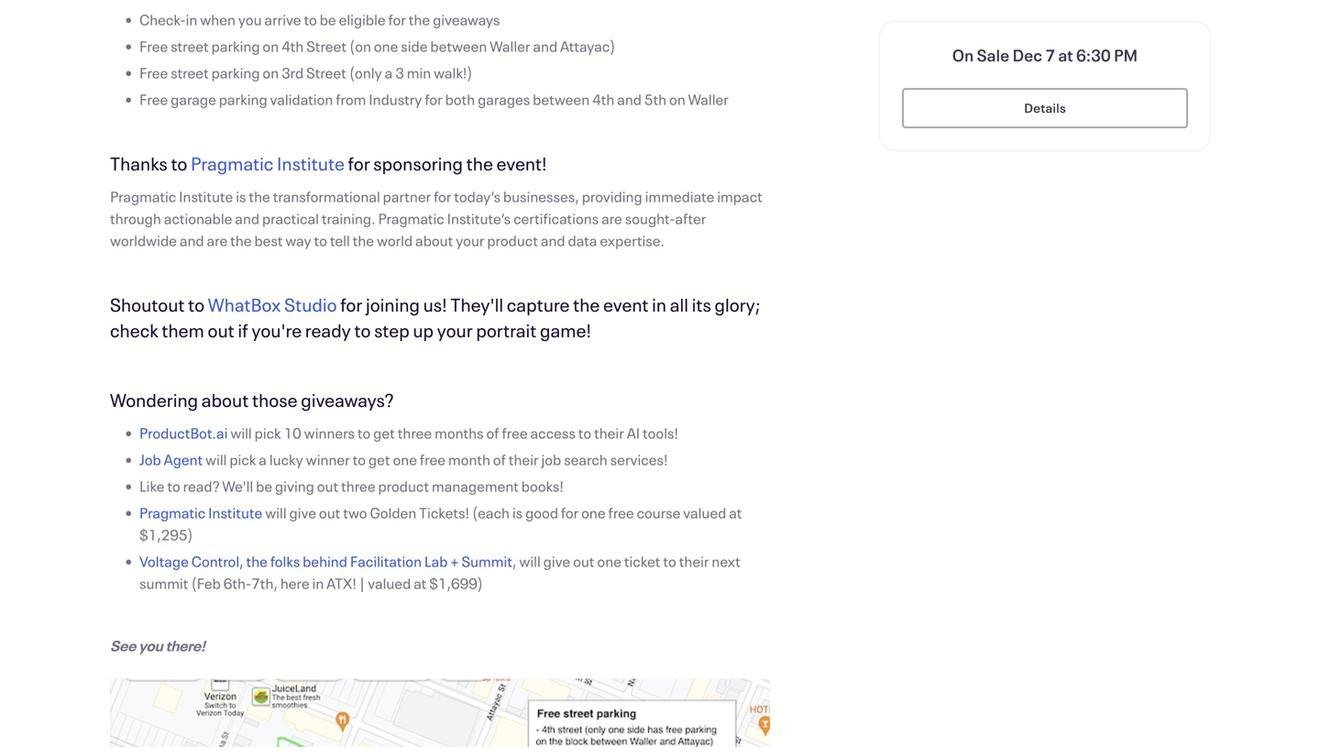 Task type: vqa. For each thing, say whether or not it's contained in the screenshot.
PICK
yes



Task type: locate. For each thing, give the bounding box(es) containing it.
0 vertical spatial pragmatic institute link
[[191, 151, 345, 176]]

free left access
[[502, 423, 528, 443]]

1 vertical spatial street
[[171, 63, 209, 83]]

1 free from the top
[[139, 36, 168, 56]]

winners
[[304, 423, 355, 443]]

,
[[512, 551, 517, 571]]

1 horizontal spatial be
[[320, 10, 336, 29]]

their left job
[[509, 450, 539, 469]]

get down giveaways?
[[373, 423, 395, 443]]

the up the side
[[409, 10, 430, 29]]

2 horizontal spatial at
[[1058, 44, 1073, 66]]

and left 5th
[[617, 89, 642, 109]]

0 horizontal spatial valued
[[368, 573, 411, 593]]

out inside , will give out one ticket to their next summit (feb 6th-7th, here in atx! | valued at $1,699)
[[573, 551, 595, 571]]

1 vertical spatial your
[[437, 318, 473, 342]]

to right arrive
[[304, 10, 317, 29]]

and
[[533, 36, 557, 56], [617, 89, 642, 109], [235, 209, 260, 228], [180, 231, 204, 250], [541, 231, 565, 250]]

product down institute's
[[487, 231, 538, 250]]

free left course
[[608, 503, 634, 523]]

you
[[238, 10, 262, 29], [139, 636, 163, 655]]

industry
[[369, 89, 422, 109]]

0 horizontal spatial a
[[259, 450, 267, 469]]

job agent link
[[139, 450, 203, 469]]

waller
[[490, 36, 530, 56], [688, 89, 729, 109]]

between up "walk!)"
[[430, 36, 487, 56]]

0 vertical spatial street
[[171, 36, 209, 56]]

be
[[320, 10, 336, 29], [256, 476, 272, 496]]

side
[[401, 36, 428, 56]]

their left next
[[679, 551, 709, 571]]

0 vertical spatial their
[[594, 423, 624, 443]]

out left ticket
[[573, 551, 595, 571]]

a left lucky
[[259, 450, 267, 469]]

read?
[[183, 476, 220, 496]]

2 free from the top
[[139, 63, 168, 83]]

1 horizontal spatial you
[[238, 10, 262, 29]]

1 horizontal spatial a
[[385, 63, 393, 83]]

sponsoring
[[373, 151, 463, 176]]

2 vertical spatial their
[[679, 551, 709, 571]]

in right here
[[312, 573, 324, 593]]

institute up the transformational
[[277, 151, 345, 176]]

on down arrive
[[263, 36, 279, 56]]

between
[[430, 36, 487, 56], [533, 89, 590, 109]]

worldwide
[[110, 231, 177, 250]]

one inside will give out two golden tickets! (each is good for one free course valued at $1,295)
[[581, 503, 606, 523]]

1 horizontal spatial their
[[594, 423, 624, 443]]

be left eligible
[[320, 10, 336, 29]]

valued down facilitation
[[368, 573, 411, 593]]

1 vertical spatial you
[[139, 636, 163, 655]]

0 horizontal spatial three
[[341, 476, 375, 496]]

parking right garage
[[219, 89, 267, 109]]

one up golden
[[393, 450, 417, 469]]

one right good
[[581, 503, 606, 523]]

the left best
[[230, 231, 252, 250]]

1 vertical spatial between
[[533, 89, 590, 109]]

validation
[[270, 89, 333, 109]]

and down certifications
[[541, 231, 565, 250]]

2 horizontal spatial in
[[652, 292, 667, 317]]

thanks
[[110, 151, 168, 176]]

3 free from the top
[[139, 89, 168, 109]]

1 vertical spatial at
[[729, 503, 742, 523]]

0 horizontal spatial give
[[289, 503, 316, 523]]

all
[[670, 292, 688, 317]]

one
[[374, 36, 398, 56], [393, 450, 417, 469], [581, 503, 606, 523], [597, 551, 621, 571]]

valued inside will give out two golden tickets! (each is good for one free course valued at $1,295)
[[683, 503, 726, 523]]

0 vertical spatial you
[[238, 10, 262, 29]]

4th up '3rd'
[[282, 36, 304, 56]]

1 vertical spatial in
[[652, 292, 667, 317]]

are
[[601, 209, 622, 228], [207, 231, 228, 250]]

the up today's
[[466, 151, 493, 176]]

of right month
[[493, 450, 506, 469]]

to left step
[[354, 318, 371, 342]]

pick
[[255, 423, 281, 443], [230, 450, 256, 469]]

4th left 5th
[[592, 89, 614, 109]]

details
[[1024, 99, 1066, 116]]

at up next
[[729, 503, 742, 523]]

institute down 'we'll'
[[208, 503, 262, 523]]

parking
[[211, 36, 260, 56], [211, 63, 260, 83], [219, 89, 267, 109]]

ticket
[[624, 551, 661, 571]]

the inside check-in when you arrive to be eligible for the giveaways free street parking on 4th street (on one side between waller and attayac) free street parking on 3rd street (only a 3 min walk!) free garage parking validation from industry for both garages between 4th and 5th on waller
[[409, 10, 430, 29]]

for left both
[[425, 89, 442, 109]]

out left if
[[208, 318, 234, 342]]

months
[[435, 423, 484, 443]]

1 vertical spatial a
[[259, 450, 267, 469]]

your inside for joining us! they'll capture the event in all its glory; check them out if you're ready to step up your portrait game!
[[437, 318, 473, 342]]

about
[[415, 231, 453, 250], [201, 388, 249, 412]]

three
[[398, 423, 432, 443], [341, 476, 375, 496]]

between right "garages" at the top of the page
[[533, 89, 590, 109]]

1 vertical spatial three
[[341, 476, 375, 496]]

on left '3rd'
[[263, 63, 279, 83]]

give right ,
[[543, 551, 570, 571]]

1 horizontal spatial in
[[312, 573, 324, 593]]

from
[[336, 89, 366, 109]]

1 horizontal spatial three
[[398, 423, 432, 443]]

in inside for joining us! they'll capture the event in all its glory; check them out if you're ready to step up your portrait game!
[[652, 292, 667, 317]]

1 horizontal spatial give
[[543, 551, 570, 571]]

winner
[[306, 450, 350, 469]]

pragmatic up "$1,295)"
[[139, 503, 206, 523]]

1 vertical spatial are
[[207, 231, 228, 250]]

job
[[139, 450, 161, 469]]

0 horizontal spatial 4th
[[282, 36, 304, 56]]

about right 'world'
[[415, 231, 453, 250]]

pragmatic institute link down read?
[[139, 503, 262, 523]]

0 horizontal spatial product
[[378, 476, 429, 496]]

(only
[[349, 63, 382, 83]]

be inside check-in when you arrive to be eligible for the giveaways free street parking on 4th street (on one side between waller and attayac) free street parking on 3rd street (only a 3 min walk!) free garage parking validation from industry for both garages between 4th and 5th on waller
[[320, 10, 336, 29]]

for right good
[[561, 503, 579, 523]]

institute inside "pragmatic institute is the transformational partner for today's businesses, providing immediate impact through actionable and practical training. pragmatic institute's certifications are sought-after worldwide and are the best way to tell the world about your product and data expertise."
[[179, 187, 233, 206]]

tickets!
[[419, 503, 469, 523]]

0 vertical spatial street
[[306, 36, 347, 56]]

one right (on
[[374, 36, 398, 56]]

whatbox studio link
[[208, 292, 337, 317]]

0 vertical spatial pick
[[255, 423, 281, 443]]

event!
[[496, 151, 547, 176]]

one left ticket
[[597, 551, 621, 571]]

is
[[236, 187, 246, 206], [512, 503, 523, 523]]

1 vertical spatial waller
[[688, 89, 729, 109]]

2 street from the top
[[171, 63, 209, 83]]

0 horizontal spatial be
[[256, 476, 272, 496]]

sale
[[977, 44, 1010, 66]]

1 street from the top
[[171, 36, 209, 56]]

1 horizontal spatial at
[[729, 503, 742, 523]]

you're
[[252, 318, 302, 342]]

them
[[162, 318, 204, 342]]

for left today's
[[434, 187, 451, 206]]

is left good
[[512, 503, 523, 523]]

immediate
[[645, 187, 714, 206]]

1 vertical spatial free
[[139, 63, 168, 83]]

1 horizontal spatial is
[[512, 503, 523, 523]]

parking up garage
[[211, 63, 260, 83]]

course
[[637, 503, 681, 523]]

0 horizontal spatial in
[[186, 10, 197, 29]]

your right up
[[437, 318, 473, 342]]

their
[[594, 423, 624, 443], [509, 450, 539, 469], [679, 551, 709, 571]]

will inside , will give out one ticket to their next summit (feb 6th-7th, here in atx! | valued at $1,699)
[[519, 551, 541, 571]]

at right 7
[[1058, 44, 1073, 66]]

0 vertical spatial a
[[385, 63, 393, 83]]

(on
[[349, 36, 371, 56]]

2 horizontal spatial their
[[679, 551, 709, 571]]

is left the transformational
[[236, 187, 246, 206]]

0 vertical spatial on
[[263, 36, 279, 56]]

product up golden
[[378, 476, 429, 496]]

product inside productbot.ai will pick 10 winners to get three months of free access to their ai tools! job agent will pick a lucky winner to get one free month of their job search services! like to read? we'll be giving out three product management books!
[[378, 476, 429, 496]]

1 vertical spatial of
[[493, 450, 506, 469]]

a
[[385, 63, 393, 83], [259, 450, 267, 469]]

1 horizontal spatial about
[[415, 231, 453, 250]]

and left attayac)
[[533, 36, 557, 56]]

1 horizontal spatial 4th
[[592, 89, 614, 109]]

1 vertical spatial street
[[306, 63, 346, 83]]

out inside productbot.ai will pick 10 winners to get three months of free access to their ai tools! job agent will pick a lucky winner to get one free month of their job search services! like to read? we'll be giving out three product management books!
[[317, 476, 338, 496]]

control,
[[191, 551, 243, 571]]

your down institute's
[[456, 231, 484, 250]]

0 vertical spatial free
[[139, 36, 168, 56]]

will up read?
[[205, 450, 227, 469]]

is inside "pragmatic institute is the transformational partner for today's businesses, providing immediate impact through actionable and practical training. pragmatic institute's certifications are sought-after worldwide and are the best way to tell the world about your product and data expertise."
[[236, 187, 246, 206]]

1 horizontal spatial product
[[487, 231, 538, 250]]

10
[[284, 423, 301, 443]]

0 vertical spatial in
[[186, 10, 197, 29]]

one inside , will give out one ticket to their next summit (feb 6th-7th, here in atx! | valued at $1,699)
[[597, 551, 621, 571]]

voltage control, the folks behind facilitation lab + summit
[[139, 551, 512, 571]]

pragmatic up actionable on the top left
[[191, 151, 274, 176]]

0 vertical spatial product
[[487, 231, 538, 250]]

1 vertical spatial their
[[509, 450, 539, 469]]

7
[[1045, 44, 1055, 66]]

partner
[[383, 187, 431, 206]]

1 horizontal spatial valued
[[683, 503, 726, 523]]

way
[[285, 231, 311, 250]]

studio
[[284, 292, 337, 317]]

0 vertical spatial be
[[320, 10, 336, 29]]

three up two
[[341, 476, 375, 496]]

pick up 'we'll'
[[230, 450, 256, 469]]

here
[[280, 573, 310, 593]]

1 vertical spatial be
[[256, 476, 272, 496]]

pragmatic institute link up practical
[[191, 151, 345, 176]]

0 vertical spatial waller
[[490, 36, 530, 56]]

for up the transformational
[[348, 151, 370, 176]]

are down providing
[[601, 209, 622, 228]]

waller right 5th
[[688, 89, 729, 109]]

of right months
[[486, 423, 499, 443]]

you right see
[[139, 636, 163, 655]]

0 vertical spatial are
[[601, 209, 622, 228]]

1 vertical spatial free
[[420, 450, 446, 469]]

2 vertical spatial free
[[608, 503, 634, 523]]

1 vertical spatial parking
[[211, 63, 260, 83]]

give down giving
[[289, 503, 316, 523]]

pm
[[1114, 44, 1138, 66]]

of
[[486, 423, 499, 443], [493, 450, 506, 469]]

to
[[304, 10, 317, 29], [171, 151, 187, 176], [314, 231, 327, 250], [188, 292, 205, 317], [354, 318, 371, 342], [357, 423, 371, 443], [578, 423, 591, 443], [353, 450, 366, 469], [167, 476, 180, 496], [663, 551, 676, 571]]

are down actionable on the top left
[[207, 231, 228, 250]]

the inside for joining us! they'll capture the event in all its glory; check them out if you're ready to step up your portrait game!
[[573, 292, 600, 317]]

get
[[373, 423, 395, 443], [368, 450, 390, 469]]

waller down giveaways
[[490, 36, 530, 56]]

a inside check-in when you arrive to be eligible for the giveaways free street parking on 4th street (on one side between waller and attayac) free street parking on 3rd street (only a 3 min walk!) free garage parking validation from industry for both garages between 4th and 5th on waller
[[385, 63, 393, 83]]

0 vertical spatial get
[[373, 423, 395, 443]]

joining
[[366, 292, 420, 317]]

institute for pragmatic institute
[[208, 503, 262, 523]]

free left month
[[420, 450, 446, 469]]

will down giving
[[265, 503, 287, 523]]

to up search
[[578, 423, 591, 443]]

you right when
[[238, 10, 262, 29]]

in left when
[[186, 10, 197, 29]]

one inside productbot.ai will pick 10 winners to get three months of free access to their ai tools! job agent will pick a lucky winner to get one free month of their job search services! like to read? we'll be giving out three product management books!
[[393, 450, 417, 469]]

check
[[110, 318, 158, 342]]

1 vertical spatial 4th
[[592, 89, 614, 109]]

1 vertical spatial about
[[201, 388, 249, 412]]

out down winner
[[317, 476, 338, 496]]

1 vertical spatial give
[[543, 551, 570, 571]]

2 vertical spatial in
[[312, 573, 324, 593]]

the up game!
[[573, 292, 600, 317]]

valued right course
[[683, 503, 726, 523]]

to right ticket
[[663, 551, 676, 571]]

institute up actionable on the top left
[[179, 187, 233, 206]]

0 vertical spatial give
[[289, 503, 316, 523]]

0 vertical spatial about
[[415, 231, 453, 250]]

1 vertical spatial product
[[378, 476, 429, 496]]

0 vertical spatial three
[[398, 423, 432, 443]]

pragmatic
[[191, 151, 274, 176], [110, 187, 176, 206], [378, 209, 444, 228], [139, 503, 206, 523]]

pragmatic institute link
[[191, 151, 345, 176], [139, 503, 262, 523]]

0 vertical spatial is
[[236, 187, 246, 206]]

step
[[374, 318, 410, 342]]

the up practical
[[249, 187, 270, 206]]

in inside check-in when you arrive to be eligible for the giveaways free street parking on 4th street (on one side between waller and attayac) free street parking on 3rd street (only a 3 min walk!) free garage parking validation from industry for both garages between 4th and 5th on waller
[[186, 10, 197, 29]]

2 vertical spatial free
[[139, 89, 168, 109]]

1 street from the top
[[306, 36, 347, 56]]

see you there!
[[110, 636, 205, 655]]

2 vertical spatial institute
[[208, 503, 262, 523]]

street right '3rd'
[[306, 63, 346, 83]]

out left two
[[319, 503, 340, 523]]

giveaways?
[[301, 388, 394, 412]]

will give out two golden tickets! (each is good for one free course valued at $1,295)
[[139, 503, 742, 545]]

at inside , will give out one ticket to their next summit (feb 6th-7th, here in atx! | valued at $1,699)
[[414, 573, 427, 593]]

0 vertical spatial valued
[[683, 503, 726, 523]]

be right 'we'll'
[[256, 476, 272, 496]]

check-in when you arrive to be eligible for the giveaways free street parking on 4th street (on one side between waller and attayac) free street parking on 3rd street (only a 3 min walk!) free garage parking validation from industry for both garages between 4th and 5th on waller
[[139, 10, 729, 109]]

the up the 7th,
[[246, 551, 268, 571]]

through
[[110, 209, 161, 228]]

2 vertical spatial at
[[414, 573, 427, 593]]

1 vertical spatial institute
[[179, 187, 233, 206]]

0 horizontal spatial at
[[414, 573, 427, 593]]

get right winner
[[368, 450, 390, 469]]

three left months
[[398, 423, 432, 443]]

0 horizontal spatial waller
[[490, 36, 530, 56]]

street down check-
[[171, 36, 209, 56]]

glory;
[[715, 292, 761, 317]]

in left all
[[652, 292, 667, 317]]

voltage
[[139, 551, 189, 571]]

0 horizontal spatial is
[[236, 187, 246, 206]]

0 horizontal spatial are
[[207, 231, 228, 250]]

0 vertical spatial your
[[456, 231, 484, 250]]

1 horizontal spatial free
[[502, 423, 528, 443]]

street left (on
[[306, 36, 347, 56]]

to inside , will give out one ticket to their next summit (feb 6th-7th, here in atx! | valued at $1,699)
[[663, 551, 676, 571]]

2 horizontal spatial free
[[608, 503, 634, 523]]

4th
[[282, 36, 304, 56], [592, 89, 614, 109]]

1 vertical spatial is
[[512, 503, 523, 523]]

1 vertical spatial pick
[[230, 450, 256, 469]]

0 horizontal spatial between
[[430, 36, 487, 56]]

to left tell
[[314, 231, 327, 250]]

out inside will give out two golden tickets! (each is good for one free course valued at $1,295)
[[319, 503, 340, 523]]

will right ,
[[519, 551, 541, 571]]

give
[[289, 503, 316, 523], [543, 551, 570, 571]]

pragmatic up through
[[110, 187, 176, 206]]

0 vertical spatial at
[[1058, 44, 1073, 66]]

institute for pragmatic institute is the transformational partner for today's businesses, providing immediate impact through actionable and practical training. pragmatic institute's certifications are sought-after worldwide and are the best way to tell the world about your product and data expertise.
[[179, 187, 233, 206]]

today's
[[454, 187, 501, 206]]

their left ai
[[594, 423, 624, 443]]

for up ready
[[340, 292, 362, 317]]

a left 3
[[385, 63, 393, 83]]

up
[[413, 318, 434, 342]]

lab
[[424, 551, 448, 571]]

to right winners on the left
[[357, 423, 371, 443]]

at down the lab
[[414, 573, 427, 593]]

1 vertical spatial valued
[[368, 573, 411, 593]]

out
[[208, 318, 234, 342], [317, 476, 338, 496], [319, 503, 340, 523], [573, 551, 595, 571]]

and down actionable on the top left
[[180, 231, 204, 250]]

street
[[171, 36, 209, 56], [171, 63, 209, 83]]

on right 5th
[[669, 89, 686, 109]]

parking down when
[[211, 36, 260, 56]]



Task type: describe. For each thing, give the bounding box(es) containing it.
1 vertical spatial get
[[368, 450, 390, 469]]

5th
[[644, 89, 667, 109]]

|
[[359, 573, 365, 593]]

on sale dec 7 at 6:30 pm
[[952, 44, 1138, 66]]

books!
[[521, 476, 564, 496]]

1 horizontal spatial between
[[533, 89, 590, 109]]

about inside "pragmatic institute is the transformational partner for today's businesses, providing immediate impact through actionable and practical training. pragmatic institute's certifications are sought-after worldwide and are the best way to tell the world about your product and data expertise."
[[415, 231, 453, 250]]

giveaways
[[433, 10, 500, 29]]

to up them
[[188, 292, 205, 317]]

voltage control, the folks behind facilitation lab + summit link
[[139, 551, 512, 571]]

details button
[[902, 88, 1188, 128]]

us!
[[423, 292, 447, 317]]

certifications
[[513, 209, 599, 228]]

1 horizontal spatial waller
[[688, 89, 729, 109]]

atx!
[[327, 573, 356, 593]]

businesses,
[[503, 187, 579, 206]]

0 horizontal spatial free
[[420, 450, 446, 469]]

shoutout to whatbox studio
[[110, 292, 337, 317]]

shoutout
[[110, 292, 185, 317]]

6th-
[[223, 573, 251, 593]]

practical
[[262, 209, 319, 228]]

2 vertical spatial parking
[[219, 89, 267, 109]]

like
[[139, 476, 165, 496]]

to right winner
[[353, 450, 366, 469]]

to right the like
[[167, 476, 180, 496]]

data
[[568, 231, 597, 250]]

after
[[675, 209, 706, 228]]

you inside check-in when you arrive to be eligible for the giveaways free street parking on 4th street (on one side between waller and attayac) free street parking on 3rd street (only a 3 min walk!) free garage parking validation from industry for both garages between 4th and 5th on waller
[[238, 10, 262, 29]]

lucky
[[269, 450, 303, 469]]

thanks to pragmatic institute for sponsoring the event!
[[110, 151, 547, 176]]

they'll
[[450, 292, 503, 317]]

the right tell
[[353, 231, 374, 250]]

for inside "pragmatic institute is the transformational partner for today's businesses, providing immediate impact through actionable and practical training. pragmatic institute's certifications are sought-after worldwide and are the best way to tell the world about your product and data expertise."
[[434, 187, 451, 206]]

we'll
[[222, 476, 253, 496]]

game!
[[540, 318, 591, 342]]

0 horizontal spatial about
[[201, 388, 249, 412]]

wondering about those giveaways?
[[110, 388, 394, 412]]

see
[[110, 636, 136, 655]]

search
[[564, 450, 608, 469]]

a inside productbot.ai will pick 10 winners to get three months of free access to their ai tools! job agent will pick a lucky winner to get one free month of their job search services! like to read? we'll be giving out three product management books!
[[259, 450, 267, 469]]

valued inside , will give out one ticket to their next summit (feb 6th-7th, here in atx! | valued at $1,699)
[[368, 573, 411, 593]]

0 vertical spatial of
[[486, 423, 499, 443]]

training.
[[322, 209, 375, 228]]

pragmatic institute is the transformational partner for today's businesses, providing immediate impact through actionable and practical training. pragmatic institute's certifications are sought-after worldwide and are the best way to tell the world about your product and data expertise.
[[110, 187, 763, 250]]

to inside for joining us! they'll capture the event in all its glory; check them out if you're ready to step up your portrait game!
[[354, 318, 371, 342]]

good
[[525, 503, 558, 523]]

two
[[343, 503, 367, 523]]

next
[[712, 551, 741, 571]]

out inside for joining us! they'll capture the event in all its glory; check them out if you're ready to step up your portrait game!
[[208, 318, 234, 342]]

tell
[[330, 231, 350, 250]]

give inside , will give out one ticket to their next summit (feb 6th-7th, here in atx! | valued at $1,699)
[[543, 551, 570, 571]]

be inside productbot.ai will pick 10 winners to get three months of free access to their ai tools! job agent will pick a lucky winner to get one free month of their job search services! like to read? we'll be giving out three product management books!
[[256, 476, 272, 496]]

0 vertical spatial between
[[430, 36, 487, 56]]

0 vertical spatial 4th
[[282, 36, 304, 56]]

productbot.ai will pick 10 winners to get three months of free access to their ai tools! job agent will pick a lucky winner to get one free month of their job search services! like to read? we'll be giving out three product management books!
[[139, 423, 678, 496]]

summit
[[139, 573, 188, 593]]

0 vertical spatial institute
[[277, 151, 345, 176]]

productbot.ai
[[139, 423, 228, 443]]

portrait
[[476, 318, 537, 342]]

pragmatic down partner
[[378, 209, 444, 228]]

2 street from the top
[[306, 63, 346, 83]]

productbot.ai link
[[139, 423, 228, 443]]

, will give out one ticket to their next summit (feb 6th-7th, here in atx! | valued at $1,699)
[[139, 551, 741, 593]]

to inside "pragmatic institute is the transformational partner for today's businesses, providing immediate impact through actionable and practical training. pragmatic institute's certifications are sought-after worldwide and are the best way to tell the world about your product and data expertise."
[[314, 231, 327, 250]]

for joining us! they'll capture the event in all its glory; check them out if you're ready to step up your portrait game!
[[110, 292, 761, 342]]

on
[[952, 44, 974, 66]]

if
[[238, 318, 248, 342]]

7th,
[[251, 573, 278, 593]]

check-
[[139, 10, 186, 29]]

and up best
[[235, 209, 260, 228]]

capture
[[507, 292, 570, 317]]

product inside "pragmatic institute is the transformational partner for today's businesses, providing immediate impact through actionable and practical training. pragmatic institute's certifications are sought-after worldwide and are the best way to tell the world about your product and data expertise."
[[487, 231, 538, 250]]

+
[[450, 551, 459, 571]]

walk!)
[[434, 63, 473, 83]]

wondering
[[110, 388, 198, 412]]

dec
[[1013, 44, 1042, 66]]

their inside , will give out one ticket to their next summit (feb 6th-7th, here in atx! | valued at $1,699)
[[679, 551, 709, 571]]

eligible
[[339, 10, 386, 29]]

0 vertical spatial free
[[502, 423, 528, 443]]

actionable
[[164, 209, 232, 228]]

whatbox
[[208, 292, 281, 317]]

1 vertical spatial on
[[263, 63, 279, 83]]

pragmatic institute
[[139, 503, 262, 523]]

(each
[[472, 503, 510, 523]]

your inside "pragmatic institute is the transformational partner for today's businesses, providing immediate impact through actionable and practical training. pragmatic institute's certifications are sought-after worldwide and are the best way to tell the world about your product and data expertise."
[[456, 231, 484, 250]]

event
[[603, 292, 649, 317]]

one inside check-in when you arrive to be eligible for the giveaways free street parking on 4th street (on one side between waller and attayac) free street parking on 3rd street (only a 3 min walk!) free garage parking validation from industry for both garages between 4th and 5th on waller
[[374, 36, 398, 56]]

to inside check-in when you arrive to be eligible for the giveaways free street parking on 4th street (on one side between waller and attayac) free street parking on 3rd street (only a 3 min walk!) free garage parking validation from industry for both garages between 4th and 5th on waller
[[304, 10, 317, 29]]

world
[[377, 231, 413, 250]]

3
[[395, 63, 404, 83]]

2 vertical spatial on
[[669, 89, 686, 109]]

golden
[[370, 503, 416, 523]]

for inside for joining us! they'll capture the event in all its glory; check them out if you're ready to step up your portrait game!
[[340, 292, 362, 317]]

giving
[[275, 476, 314, 496]]

for up the side
[[388, 10, 406, 29]]

min
[[407, 63, 431, 83]]

access
[[530, 423, 576, 443]]

management
[[432, 476, 519, 496]]

garages
[[478, 89, 530, 109]]

(feb
[[191, 573, 221, 593]]

1 horizontal spatial are
[[601, 209, 622, 228]]

behind
[[303, 551, 347, 571]]

3rd
[[282, 63, 304, 83]]

folks
[[270, 551, 300, 571]]

when
[[200, 10, 236, 29]]

0 vertical spatial parking
[[211, 36, 260, 56]]

will down 'wondering about those giveaways?'
[[230, 423, 252, 443]]

transformational
[[273, 187, 380, 206]]

0 horizontal spatial you
[[139, 636, 163, 655]]

at inside will give out two golden tickets! (each is good for one free course valued at $1,295)
[[729, 503, 742, 523]]

free inside will give out two golden tickets! (each is good for one free course valued at $1,295)
[[608, 503, 634, 523]]

give inside will give out two golden tickets! (each is good for one free course valued at $1,295)
[[289, 503, 316, 523]]

job
[[541, 450, 561, 469]]

summit
[[462, 551, 512, 571]]

impact
[[717, 187, 763, 206]]

services!
[[610, 450, 668, 469]]

garage
[[171, 89, 216, 109]]

will inside will give out two golden tickets! (each is good for one free course valued at $1,295)
[[265, 503, 287, 523]]

both
[[445, 89, 475, 109]]

0 horizontal spatial their
[[509, 450, 539, 469]]

to right thanks
[[171, 151, 187, 176]]

tools!
[[643, 423, 678, 443]]

in inside , will give out one ticket to their next summit (feb 6th-7th, here in atx! | valued at $1,699)
[[312, 573, 324, 593]]

is inside will give out two golden tickets! (each is good for one free course valued at $1,295)
[[512, 503, 523, 523]]

for inside will give out two golden tickets! (each is good for one free course valued at $1,295)
[[561, 503, 579, 523]]

expertise.
[[600, 231, 665, 250]]

1 vertical spatial pragmatic institute link
[[139, 503, 262, 523]]

facilitation
[[350, 551, 422, 571]]



